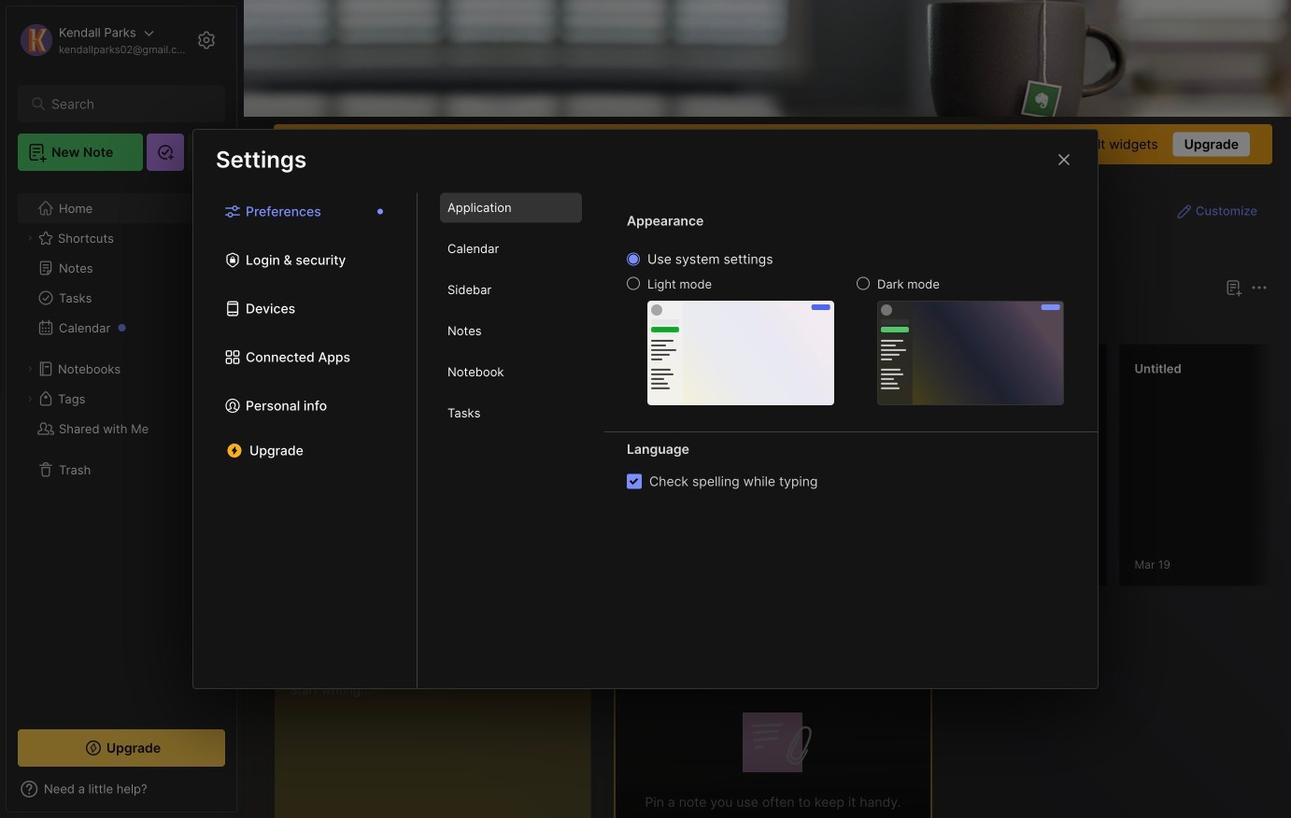 Task type: describe. For each thing, give the bounding box(es) containing it.
tree inside main element
[[7, 182, 236, 713]]

settings image
[[195, 29, 218, 51]]

expand notebooks image
[[24, 364, 36, 375]]



Task type: vqa. For each thing, say whether or not it's contained in the screenshot.
Note width field
no



Task type: locate. For each thing, give the bounding box(es) containing it.
tree
[[7, 182, 236, 713]]

row group
[[614, 344, 1292, 598]]

None checkbox
[[627, 474, 642, 489]]

tab
[[440, 193, 582, 223], [440, 234, 582, 264], [440, 275, 582, 305], [618, 310, 673, 333], [680, 310, 756, 333], [440, 316, 582, 346], [440, 357, 582, 387], [440, 399, 582, 428]]

main element
[[0, 0, 243, 819]]

none search field inside main element
[[51, 93, 200, 115]]

None search field
[[51, 93, 200, 115]]

None radio
[[627, 253, 640, 266]]

None radio
[[627, 277, 640, 290], [857, 277, 870, 290], [627, 277, 640, 290], [857, 277, 870, 290]]

expand tags image
[[24, 393, 36, 405]]

Start writing… text field
[[290, 666, 590, 819]]

tab list
[[193, 193, 418, 689], [418, 193, 605, 689], [618, 310, 1265, 333]]

option group
[[627, 251, 1064, 406]]

close image
[[1053, 149, 1076, 171]]

Search text field
[[51, 95, 200, 113]]



